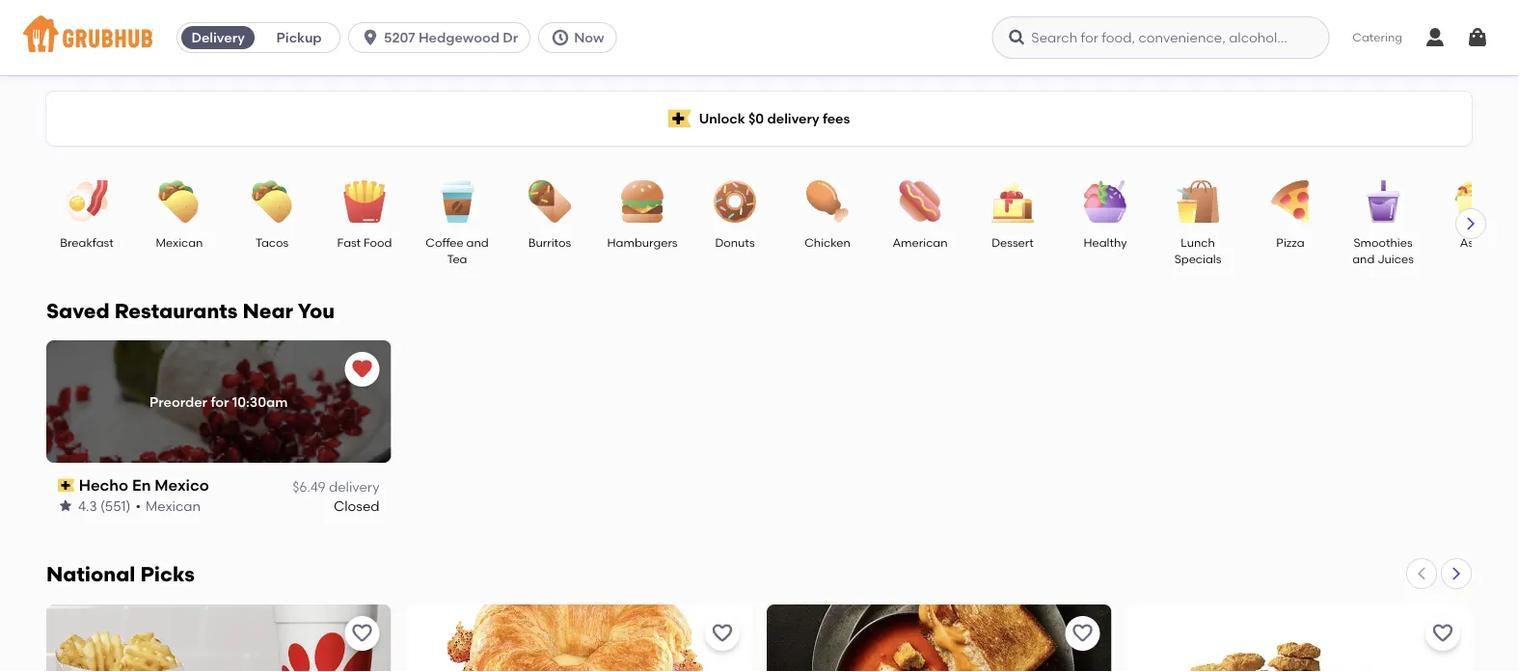 Task type: describe. For each thing, give the bounding box(es) containing it.
restaurants
[[115, 299, 238, 324]]

national picks
[[46, 562, 195, 587]]

caret left icon image
[[1415, 566, 1430, 582]]

pizza image
[[1257, 180, 1325, 223]]

smoothies
[[1354, 235, 1413, 249]]

fees
[[823, 110, 850, 127]]

tacos image
[[238, 180, 306, 223]]

save this restaurant image
[[1432, 622, 1455, 645]]

chick-fil-a logo image
[[46, 605, 391, 672]]

lunch
[[1181, 235, 1216, 249]]

dunkin' logo image
[[407, 605, 752, 672]]

10:30am
[[232, 394, 288, 410]]

5207
[[384, 29, 415, 46]]

save this restaurant button for panera bread logo
[[1066, 616, 1101, 651]]

healthy
[[1084, 235, 1128, 249]]

preorder for 10:30am
[[150, 394, 288, 410]]

• mexican
[[136, 498, 201, 514]]

4.3
[[78, 498, 97, 514]]

you
[[298, 299, 335, 324]]

(551)
[[100, 498, 131, 514]]

svg image
[[1467, 26, 1490, 49]]

coffee
[[426, 235, 464, 249]]

hecho
[[79, 476, 129, 495]]

catering button
[[1340, 16, 1417, 60]]

0 vertical spatial caret right icon image
[[1464, 216, 1479, 232]]

4.3 (551)
[[78, 498, 131, 514]]

unlock $0 delivery fees
[[699, 110, 850, 127]]

en
[[132, 476, 151, 495]]

smoothies and juices image
[[1350, 180, 1417, 223]]

picks
[[140, 562, 195, 587]]

food
[[364, 235, 392, 249]]

now button
[[539, 22, 625, 53]]

hamburgers image
[[609, 180, 676, 223]]

pizza
[[1277, 235, 1305, 249]]

$0
[[749, 110, 764, 127]]

burritos image
[[516, 180, 584, 223]]

5207 hedgewood dr button
[[348, 22, 539, 53]]

saved
[[46, 299, 110, 324]]

national
[[46, 562, 135, 587]]

mcdonald's logo image
[[1128, 605, 1472, 672]]

dessert image
[[979, 180, 1047, 223]]

main navigation navigation
[[0, 0, 1519, 75]]

chicken image
[[794, 180, 862, 223]]

dessert
[[992, 235, 1034, 249]]

mexican image
[[146, 180, 213, 223]]



Task type: vqa. For each thing, say whether or not it's contained in the screenshot.
cards
no



Task type: locate. For each thing, give the bounding box(es) containing it.
panera bread logo image
[[767, 605, 1112, 672]]

save this restaurant button for chick-fil-a logo
[[345, 616, 380, 651]]

$6.49
[[293, 478, 326, 495]]

mexican down mexico
[[146, 498, 201, 514]]

5207 hedgewood dr
[[384, 29, 518, 46]]

1 horizontal spatial and
[[1353, 252, 1375, 266]]

specials
[[1175, 252, 1222, 266]]

hamburgers
[[607, 235, 678, 249]]

delivery
[[768, 110, 820, 127], [329, 478, 380, 495]]

chicken
[[805, 235, 851, 249]]

mexican
[[156, 235, 203, 249], [146, 498, 201, 514]]

save this restaurant image for "save this restaurant" button associated with chick-fil-a logo
[[351, 622, 374, 645]]

caret right icon image
[[1464, 216, 1479, 232], [1449, 566, 1465, 582]]

and for coffee and tea
[[467, 235, 489, 249]]

mexico
[[155, 476, 209, 495]]

star icon image
[[58, 499, 73, 514]]

dr
[[503, 29, 518, 46]]

hedgewood
[[419, 29, 500, 46]]

4 save this restaurant button from the left
[[1426, 616, 1461, 651]]

grubhub plus flag logo image
[[668, 110, 692, 128]]

and for smoothies and juices
[[1353, 252, 1375, 266]]

delivery right $0
[[768, 110, 820, 127]]

save this restaurant button
[[345, 616, 380, 651], [705, 616, 740, 651], [1066, 616, 1101, 651], [1426, 616, 1461, 651]]

svg image
[[1424, 26, 1447, 49], [361, 28, 380, 47], [551, 28, 570, 47], [1008, 28, 1027, 47]]

lunch specials image
[[1165, 180, 1232, 223]]

svg image inside now button
[[551, 28, 570, 47]]

Search for food, convenience, alcohol... search field
[[992, 16, 1330, 59]]

fast
[[337, 235, 361, 249]]

save this restaurant image for dunkin' logo's "save this restaurant" button
[[711, 622, 734, 645]]

american
[[893, 235, 948, 249]]

subscription pass image
[[58, 479, 75, 492]]

saved restaurants near you
[[46, 299, 335, 324]]

burritos
[[529, 235, 571, 249]]

•
[[136, 498, 141, 514]]

0 horizontal spatial and
[[467, 235, 489, 249]]

0 horizontal spatial save this restaurant image
[[351, 622, 374, 645]]

preorder
[[150, 394, 207, 410]]

fast food
[[337, 235, 392, 249]]

mexican down mexican image
[[156, 235, 203, 249]]

near
[[243, 299, 293, 324]]

lunch specials
[[1175, 235, 1222, 266]]

svg image inside "5207 hedgewood dr" button
[[361, 28, 380, 47]]

2 save this restaurant button from the left
[[705, 616, 740, 651]]

0 vertical spatial and
[[467, 235, 489, 249]]

healthy image
[[1072, 180, 1140, 223]]

3 save this restaurant button from the left
[[1066, 616, 1101, 651]]

1 save this restaurant button from the left
[[345, 616, 380, 651]]

coffee and tea image
[[424, 180, 491, 223]]

american image
[[887, 180, 954, 223]]

catering
[[1353, 30, 1403, 44]]

and
[[467, 235, 489, 249], [1353, 252, 1375, 266]]

hecho en mexico
[[79, 476, 209, 495]]

donuts
[[715, 235, 755, 249]]

delivery button
[[178, 22, 259, 53]]

caret right icon image up asian
[[1464, 216, 1479, 232]]

save this restaurant image for "save this restaurant" button for panera bread logo
[[1072, 622, 1095, 645]]

1 vertical spatial and
[[1353, 252, 1375, 266]]

tea
[[447, 252, 468, 266]]

breakfast image
[[53, 180, 121, 223]]

and down smoothies in the top of the page
[[1353, 252, 1375, 266]]

fast food image
[[331, 180, 399, 223]]

2 horizontal spatial save this restaurant image
[[1072, 622, 1095, 645]]

delivery up 'closed'
[[329, 478, 380, 495]]

pickup
[[277, 29, 322, 46]]

breakfast
[[60, 235, 114, 249]]

pickup button
[[259, 22, 340, 53]]

delivery
[[192, 29, 245, 46]]

1 save this restaurant image from the left
[[351, 622, 374, 645]]

closed
[[334, 498, 380, 514]]

now
[[574, 29, 605, 46]]

tacos
[[256, 235, 289, 249]]

smoothies and juices
[[1353, 235, 1414, 266]]

and inside coffee and tea
[[467, 235, 489, 249]]

2 save this restaurant image from the left
[[711, 622, 734, 645]]

1 vertical spatial delivery
[[329, 478, 380, 495]]

saved restaurant button
[[345, 352, 380, 387]]

saved restaurant image
[[351, 358, 374, 381]]

1 vertical spatial mexican
[[146, 498, 201, 514]]

and inside smoothies and juices
[[1353, 252, 1375, 266]]

unlock
[[699, 110, 745, 127]]

donuts image
[[702, 180, 769, 223]]

save this restaurant image
[[351, 622, 374, 645], [711, 622, 734, 645], [1072, 622, 1095, 645]]

3 save this restaurant image from the left
[[1072, 622, 1095, 645]]

save this restaurant button for dunkin' logo
[[705, 616, 740, 651]]

save this restaurant button for mcdonald's logo
[[1426, 616, 1461, 651]]

for
[[211, 394, 229, 410]]

caret right icon image right caret left icon
[[1449, 566, 1465, 582]]

juices
[[1378, 252, 1414, 266]]

1 horizontal spatial save this restaurant image
[[711, 622, 734, 645]]

and up tea
[[467, 235, 489, 249]]

coffee and tea
[[426, 235, 489, 266]]

0 vertical spatial mexican
[[156, 235, 203, 249]]

$6.49 delivery
[[293, 478, 380, 495]]

asian
[[1461, 235, 1492, 249]]

1 horizontal spatial delivery
[[768, 110, 820, 127]]

0 vertical spatial delivery
[[768, 110, 820, 127]]

1 vertical spatial caret right icon image
[[1449, 566, 1465, 582]]

0 horizontal spatial delivery
[[329, 478, 380, 495]]



